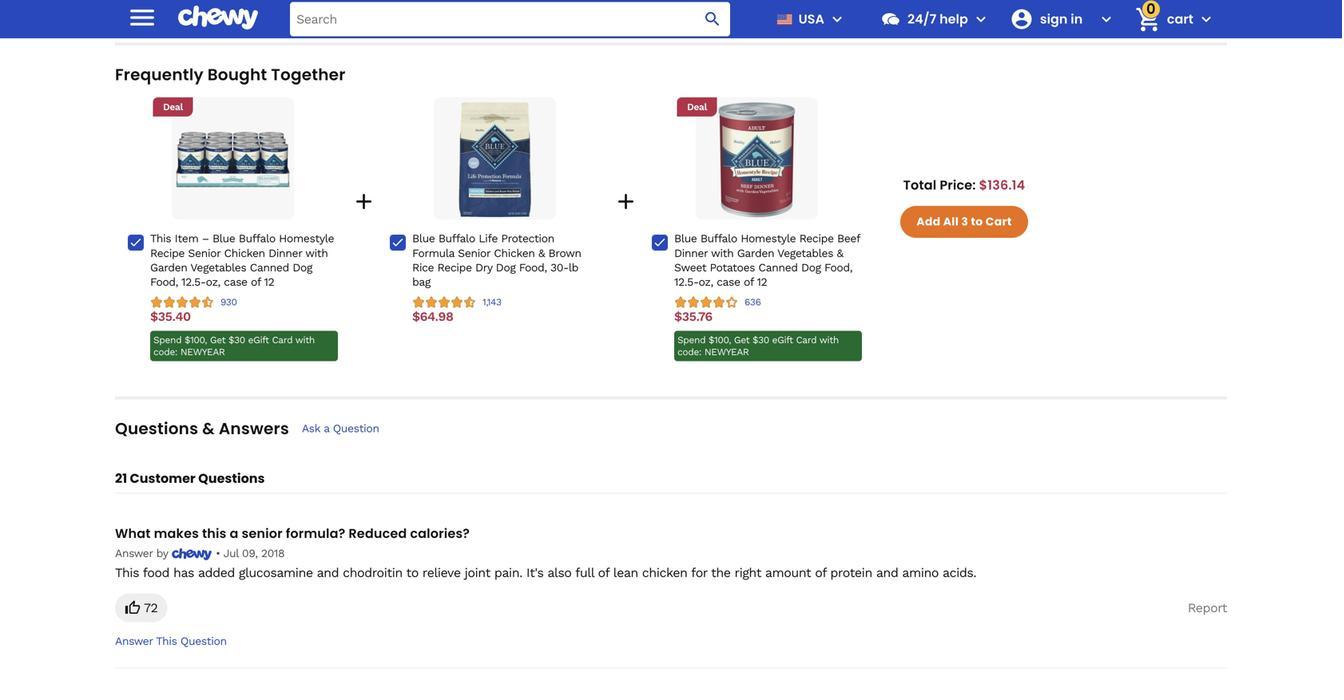 Task type: locate. For each thing, give the bounding box(es) containing it.
$100, down $35.40 text box
[[185, 335, 207, 346]]

1 vertical spatial to
[[406, 566, 419, 581]]

recipe left beef
[[800, 232, 834, 245]]

get down 636
[[734, 335, 750, 346]]

buffalo inside blue buffalo life protection formula senior chicken & brown rice recipe dry dog food, 30-lb bag
[[439, 232, 475, 245]]

2 buffalo from the left
[[439, 232, 475, 245]]

12.5- up $35.40
[[181, 276, 206, 289]]

questions & answers
[[115, 418, 289, 440]]

1 $100, from the left
[[185, 335, 207, 346]]

buffalo for $35.76
[[701, 232, 737, 245]]

this left item
[[150, 232, 171, 245]]

$35.40
[[150, 309, 191, 324]]

$35.76
[[674, 309, 713, 324]]

$30 down 636
[[753, 335, 769, 346]]

frequently bought together image
[[175, 102, 290, 218], [438, 102, 553, 218], [700, 102, 815, 218]]

1 dinner from the left
[[269, 247, 302, 260]]

ask a question
[[302, 422, 379, 435]]

2 homestyle from the left
[[741, 232, 796, 245]]

1 code: from the left
[[153, 347, 178, 358]]

1 horizontal spatial blue
[[412, 232, 435, 245]]

answer
[[115, 547, 153, 561], [115, 635, 153, 648]]

answer down 72 button
[[115, 635, 153, 648]]

0 horizontal spatial $100,
[[185, 335, 207, 346]]

0 horizontal spatial spend
[[153, 335, 182, 346]]

1 horizontal spatial oz,
[[699, 276, 713, 289]]

–
[[202, 232, 209, 245]]

0 horizontal spatial senior
[[188, 247, 221, 260]]

this item –
[[150, 232, 213, 245]]

2 answer from the top
[[115, 635, 153, 648]]

food, down beef
[[825, 261, 853, 274]]

spend
[[153, 335, 182, 346], [678, 335, 706, 346]]

1 horizontal spatial frequently bought together image
[[438, 102, 553, 218]]

1 spend from the left
[[153, 335, 182, 346]]

3 blue from the left
[[674, 232, 697, 245]]

and left amino
[[876, 566, 899, 581]]

$100, for $35.76
[[709, 335, 731, 346]]

spend down $35.40 text box
[[153, 335, 182, 346]]

bought
[[208, 64, 267, 86]]

buffalo
[[239, 232, 276, 245], [439, 232, 475, 245], [701, 232, 737, 245]]

chicken up 930
[[224, 247, 265, 260]]

questions up customer
[[115, 418, 198, 440]]

1 horizontal spatial vegetables
[[778, 247, 834, 260]]

2 case from the left
[[717, 276, 740, 289]]

recipe
[[800, 232, 834, 245], [150, 247, 185, 260], [438, 261, 472, 274]]

1 horizontal spatial $30
[[753, 335, 769, 346]]

0 horizontal spatial 12
[[264, 276, 274, 289]]

0 horizontal spatial case
[[224, 276, 247, 289]]

ask a question button
[[302, 422, 379, 436]]

deal for $35.76
[[687, 102, 707, 113]]

0 vertical spatial this
[[150, 232, 171, 245]]

1 horizontal spatial &
[[539, 247, 545, 260]]

answers
[[219, 418, 289, 440]]

$30 down 930
[[229, 335, 245, 346]]

$30
[[229, 335, 245, 346], [753, 335, 769, 346]]

get
[[210, 335, 226, 346], [734, 335, 750, 346]]

amount
[[765, 566, 811, 581]]

1 buffalo from the left
[[239, 232, 276, 245]]

1 horizontal spatial homestyle
[[741, 232, 796, 245]]

1,143
[[483, 297, 502, 308]]

code:
[[153, 347, 178, 358], [678, 347, 702, 358]]

2 horizontal spatial blue
[[674, 232, 697, 245]]

1 horizontal spatial $100,
[[709, 335, 731, 346]]

in
[[1071, 10, 1083, 28]]

food, inside blue buffalo homestyle recipe beef dinner with garden vegetables & sweet potatoes canned dog food, 12.5-oz, case of 12
[[825, 261, 853, 274]]

amino
[[902, 566, 939, 581]]

$100,
[[185, 335, 207, 346], [709, 335, 731, 346]]

1 vertical spatial answer
[[115, 635, 153, 648]]

recipe inside blue buffalo homestyle recipe senior chicken dinner with garden vegetables canned dog food, 12.5-oz, case of 12
[[150, 247, 185, 260]]

1 egift from the left
[[248, 335, 269, 346]]

0 horizontal spatial get
[[210, 335, 226, 346]]

1 chicken from the left
[[224, 247, 265, 260]]

2 frequently bought together image from the left
[[438, 102, 553, 218]]

& left answers
[[202, 418, 215, 440]]

$100, for $35.40
[[185, 335, 207, 346]]

1 vertical spatial recipe
[[150, 247, 185, 260]]

2 spend from the left
[[678, 335, 706, 346]]

recipe down this item –
[[150, 247, 185, 260]]

1 homestyle from the left
[[279, 232, 334, 245]]

chicken
[[224, 247, 265, 260], [494, 247, 535, 260]]

chicken
[[642, 566, 688, 581]]

egift for $35.40
[[248, 335, 269, 346]]

account menu image
[[1097, 10, 1116, 29]]

2 spend $100, get $30 egift card with code: newyear from the left
[[678, 335, 839, 358]]

sign
[[1040, 10, 1068, 28]]

blue up sweet
[[674, 232, 697, 245]]

0 horizontal spatial $30
[[229, 335, 245, 346]]

2 vertical spatial recipe
[[438, 261, 472, 274]]

2 newyear from the left
[[705, 347, 749, 358]]

12.5- down sweet
[[674, 276, 699, 289]]

1 $30 from the left
[[229, 335, 245, 346]]

1 newyear from the left
[[180, 347, 225, 358]]

•
[[216, 547, 220, 561]]

0 horizontal spatial dog
[[293, 261, 312, 274]]

question for ask a question
[[333, 422, 379, 435]]

3 dog from the left
[[801, 261, 821, 274]]

canned inside blue buffalo homestyle recipe senior chicken dinner with garden vegetables canned dog food, 12.5-oz, case of 12
[[250, 261, 289, 274]]

blue up formula
[[412, 232, 435, 245]]

1 horizontal spatial spend $100, get $30 egift card with code: newyear
[[678, 335, 839, 358]]

case down potatoes
[[717, 276, 740, 289]]

card
[[272, 335, 293, 346], [796, 335, 817, 346]]

garden inside blue buffalo homestyle recipe senior chicken dinner with garden vegetables canned dog food, 12.5-oz, case of 12
[[150, 261, 187, 274]]

this down 72
[[156, 635, 177, 648]]

2 and from the left
[[876, 566, 899, 581]]

1 horizontal spatial case
[[717, 276, 740, 289]]

answer down the what
[[115, 547, 153, 561]]

0 horizontal spatial card
[[272, 335, 293, 346]]

buffalo for $64.98
[[439, 232, 475, 245]]

0 vertical spatial question
[[333, 422, 379, 435]]

1 horizontal spatial garden
[[737, 247, 775, 260]]

2 12 from the left
[[757, 276, 767, 289]]

0 horizontal spatial and
[[317, 566, 339, 581]]

1 senior from the left
[[188, 247, 221, 260]]

this
[[150, 232, 171, 245], [115, 566, 139, 581], [156, 635, 177, 648]]

1 horizontal spatial a
[[324, 422, 330, 435]]

oz, down –
[[206, 276, 220, 289]]

2 blue from the left
[[412, 232, 435, 245]]

3 frequently bought together image from the left
[[700, 102, 815, 218]]

code: for $35.76
[[678, 347, 702, 358]]

1 12 from the left
[[264, 276, 274, 289]]

a
[[324, 422, 330, 435], [230, 525, 239, 543]]

1 card from the left
[[272, 335, 293, 346]]

0 horizontal spatial canned
[[250, 261, 289, 274]]

2 card from the left
[[796, 335, 817, 346]]

dog inside blue buffalo life protection formula senior chicken & brown rice recipe dry dog food, 30-lb bag
[[496, 261, 516, 274]]

to left relieve
[[406, 566, 419, 581]]

blue buffalo homestyle recipe beef dinner with garden vegetables & sweet potatoes canned dog food, 12.5-oz, case of 12
[[674, 232, 860, 289]]

brown
[[549, 247, 581, 260]]

blue
[[213, 232, 235, 245], [412, 232, 435, 245], [674, 232, 697, 245]]

1 vertical spatial garden
[[150, 261, 187, 274]]

food, up $35.40
[[150, 276, 178, 289]]

1 get from the left
[[210, 335, 226, 346]]

• jul 09, 2018
[[212, 547, 285, 561]]

2 get from the left
[[734, 335, 750, 346]]

2 senior from the left
[[458, 247, 491, 260]]

oz, down sweet
[[699, 276, 713, 289]]

0 horizontal spatial chicken
[[224, 247, 265, 260]]

menu image inside usa dropdown button
[[828, 10, 847, 29]]

0 vertical spatial to
[[971, 214, 983, 230]]

senior down –
[[188, 247, 221, 260]]

buffalo up formula
[[439, 232, 475, 245]]

buffalo up potatoes
[[701, 232, 737, 245]]

2 dog from the left
[[496, 261, 516, 274]]

cart menu image
[[1197, 10, 1216, 29]]

this for this item –
[[150, 232, 171, 245]]

and down 'formula?'
[[317, 566, 339, 581]]

1 horizontal spatial menu image
[[828, 10, 847, 29]]

1 horizontal spatial egift
[[772, 335, 793, 346]]

0 horizontal spatial homestyle
[[279, 232, 334, 245]]

1 vertical spatial vegetables
[[191, 261, 246, 274]]

1 answer from the top
[[115, 547, 153, 561]]

2 vertical spatial this
[[156, 635, 177, 648]]

sweet
[[674, 261, 707, 274]]

food,
[[519, 261, 547, 274], [825, 261, 853, 274], [150, 276, 178, 289]]

2 $100, from the left
[[709, 335, 731, 346]]

report button
[[1188, 594, 1227, 623]]

menu image
[[126, 1, 158, 33], [828, 10, 847, 29]]

a right ask
[[324, 422, 330, 435]]

1 vertical spatial question
[[181, 635, 227, 648]]

acids.
[[943, 566, 977, 581]]

blue buffalo homestyle recipe beef dinner with garden vegetables & sweet potatoes canned dog food, 12.5-oz, case of 12 link
[[674, 232, 862, 290]]

1 dog from the left
[[293, 261, 312, 274]]

menu image up frequently
[[126, 1, 158, 33]]

dinner inside blue buffalo homestyle recipe beef dinner with garden vegetables & sweet potatoes canned dog food, 12.5-oz, case of 12
[[674, 247, 708, 260]]

vegetables
[[778, 247, 834, 260], [191, 261, 246, 274]]

lean
[[613, 566, 638, 581]]

1 horizontal spatial card
[[796, 335, 817, 346]]

spend $100, get $30 egift card with code: newyear down 636
[[678, 335, 839, 358]]

2 deal from the left
[[687, 102, 707, 113]]

questions down answers
[[198, 470, 265, 488]]

blue for $35.76
[[674, 232, 697, 245]]

1 horizontal spatial and
[[876, 566, 899, 581]]

1 horizontal spatial to
[[971, 214, 983, 230]]

1 horizontal spatial senior
[[458, 247, 491, 260]]

1 canned from the left
[[250, 261, 289, 274]]

buffalo right –
[[239, 232, 276, 245]]

0 horizontal spatial food,
[[150, 276, 178, 289]]

& down beef
[[837, 247, 844, 260]]

question
[[333, 422, 379, 435], [181, 635, 227, 648]]

$35.40 text field
[[150, 309, 191, 325]]

12.5-
[[181, 276, 206, 289], [674, 276, 699, 289]]

recipe inside blue buffalo homestyle recipe beef dinner with garden vegetables & sweet potatoes canned dog food, 12.5-oz, case of 12
[[800, 232, 834, 245]]

to inside button
[[971, 214, 983, 230]]

$100, down $35.76 text field
[[709, 335, 731, 346]]

1 deal from the left
[[163, 102, 183, 113]]

0 horizontal spatial spend $100, get $30 egift card with code: newyear
[[153, 335, 315, 358]]

1 horizontal spatial dog
[[496, 261, 516, 274]]

0 horizontal spatial newyear
[[180, 347, 225, 358]]

newyear
[[180, 347, 225, 358], [705, 347, 749, 358]]

garden inside blue buffalo homestyle recipe beef dinner with garden vegetables & sweet potatoes canned dog food, 12.5-oz, case of 12
[[737, 247, 775, 260]]

senior
[[188, 247, 221, 260], [458, 247, 491, 260]]

reduced
[[349, 525, 407, 543]]

of inside blue buffalo homestyle recipe beef dinner with garden vegetables & sweet potatoes canned dog food, 12.5-oz, case of 12
[[744, 276, 754, 289]]

1 horizontal spatial 12
[[757, 276, 767, 289]]

21
[[115, 470, 127, 488]]

case
[[224, 276, 247, 289], [717, 276, 740, 289]]

menu image right usa at the right
[[828, 10, 847, 29]]

spend $100, get $30 egift card with code: newyear
[[153, 335, 315, 358], [678, 335, 839, 358]]

deal for $35.40
[[163, 102, 183, 113]]

0 vertical spatial vegetables
[[778, 247, 834, 260]]

0 vertical spatial answer
[[115, 547, 153, 561]]

2 dinner from the left
[[674, 247, 708, 260]]

& down protection on the top of page
[[539, 247, 545, 260]]

1 blue from the left
[[213, 232, 235, 245]]

chicken down protection on the top of page
[[494, 247, 535, 260]]

formula
[[412, 247, 455, 260]]

1 spend $100, get $30 egift card with code: newyear from the left
[[153, 335, 315, 358]]

0 vertical spatial garden
[[737, 247, 775, 260]]

0 horizontal spatial deal
[[163, 102, 183, 113]]

egift for $35.76
[[772, 335, 793, 346]]

0 horizontal spatial to
[[406, 566, 419, 581]]

question right ask
[[333, 422, 379, 435]]

blue for $64.98
[[412, 232, 435, 245]]

buffalo inside blue buffalo homestyle recipe beef dinner with garden vegetables & sweet potatoes canned dog food, 12.5-oz, case of 12
[[701, 232, 737, 245]]

0 horizontal spatial menu image
[[126, 1, 158, 33]]

0 vertical spatial a
[[324, 422, 330, 435]]

12
[[264, 276, 274, 289], [757, 276, 767, 289]]

garden up potatoes
[[737, 247, 775, 260]]

dinner inside blue buffalo homestyle recipe senior chicken dinner with garden vegetables canned dog food, 12.5-oz, case of 12
[[269, 247, 302, 260]]

2 horizontal spatial recipe
[[800, 232, 834, 245]]

0 horizontal spatial garden
[[150, 261, 187, 274]]

1 horizontal spatial newyear
[[705, 347, 749, 358]]

2 horizontal spatial food,
[[825, 261, 853, 274]]

question down added
[[181, 635, 227, 648]]

questions
[[115, 418, 198, 440], [198, 470, 265, 488]]

3 buffalo from the left
[[701, 232, 737, 245]]

full
[[575, 566, 594, 581]]

spend down $35.76 text field
[[678, 335, 706, 346]]

1 oz, from the left
[[206, 276, 220, 289]]

food, left 30-
[[519, 261, 547, 274]]

1 horizontal spatial canned
[[759, 261, 798, 274]]

1 horizontal spatial 12.5-
[[674, 276, 699, 289]]

to right '3'
[[971, 214, 983, 230]]

answer by
[[115, 547, 171, 561]]

blue inside blue buffalo homestyle recipe beef dinner with garden vegetables & sweet potatoes canned dog food, 12.5-oz, case of 12
[[674, 232, 697, 245]]

1 12.5- from the left
[[181, 276, 206, 289]]

0 horizontal spatial blue
[[213, 232, 235, 245]]

0 horizontal spatial question
[[181, 635, 227, 648]]

2 12.5- from the left
[[674, 276, 699, 289]]

1 horizontal spatial buffalo
[[439, 232, 475, 245]]

2 egift from the left
[[772, 335, 793, 346]]

1 horizontal spatial spend
[[678, 335, 706, 346]]

canned inside blue buffalo homestyle recipe beef dinner with garden vegetables & sweet potatoes canned dog food, 12.5-oz, case of 12
[[759, 261, 798, 274]]

a right this
[[230, 525, 239, 543]]

0 horizontal spatial recipe
[[150, 247, 185, 260]]

usa
[[799, 10, 825, 28]]

1 horizontal spatial chicken
[[494, 247, 535, 260]]

2 canned from the left
[[759, 261, 798, 274]]

senior up 'dry'
[[458, 247, 491, 260]]

deal
[[163, 102, 183, 113], [687, 102, 707, 113]]

1 horizontal spatial code:
[[678, 347, 702, 358]]

card for $35.76
[[796, 335, 817, 346]]

all
[[943, 214, 959, 230]]

lb
[[569, 261, 579, 274]]

answer this question
[[115, 635, 227, 648]]

2 code: from the left
[[678, 347, 702, 358]]

0 horizontal spatial 12.5-
[[181, 276, 206, 289]]

2 chicken from the left
[[494, 247, 535, 260]]

recipe down formula
[[438, 261, 472, 274]]

30-
[[551, 261, 569, 274]]

1 horizontal spatial dinner
[[674, 247, 708, 260]]

$35.76 text field
[[674, 309, 713, 325]]

1 horizontal spatial food,
[[519, 261, 547, 274]]

to
[[971, 214, 983, 230], [406, 566, 419, 581]]

2 horizontal spatial &
[[837, 247, 844, 260]]

and
[[317, 566, 339, 581], [876, 566, 899, 581]]

2018
[[261, 547, 285, 561]]

code: down $35.40 text box
[[153, 347, 178, 358]]

0 horizontal spatial a
[[230, 525, 239, 543]]

0 horizontal spatial oz,
[[206, 276, 220, 289]]

vegetables inside blue buffalo homestyle recipe senior chicken dinner with garden vegetables canned dog food, 12.5-oz, case of 12
[[191, 261, 246, 274]]

chodroitin
[[343, 566, 403, 581]]

with inside blue buffalo homestyle recipe senior chicken dinner with garden vegetables canned dog food, 12.5-oz, case of 12
[[305, 247, 328, 260]]

get down 930
[[210, 335, 226, 346]]

homestyle inside blue buffalo homestyle recipe senior chicken dinner with garden vegetables canned dog food, 12.5-oz, case of 12
[[279, 232, 334, 245]]

1 vertical spatial this
[[115, 566, 139, 581]]

1 horizontal spatial question
[[333, 422, 379, 435]]

total
[[903, 176, 937, 194]]

a inside button
[[324, 422, 330, 435]]

recipe for garden
[[150, 247, 185, 260]]

0 horizontal spatial code:
[[153, 347, 178, 358]]

1 horizontal spatial get
[[734, 335, 750, 346]]

1 horizontal spatial recipe
[[438, 261, 472, 274]]

blue right –
[[213, 232, 235, 245]]

food, inside blue buffalo life protection formula senior chicken & brown rice recipe dry dog food, 30-lb bag
[[519, 261, 547, 274]]

newyear down $35.40 text box
[[180, 347, 225, 358]]

answer inside button
[[115, 635, 153, 648]]

with
[[305, 247, 328, 260], [711, 247, 734, 260], [295, 335, 315, 346], [820, 335, 839, 346]]

2 horizontal spatial buffalo
[[701, 232, 737, 245]]

spend $100, get $30 egift card with code: newyear down 930
[[153, 335, 315, 358]]

2 horizontal spatial frequently bought together image
[[700, 102, 815, 218]]

0 horizontal spatial vegetables
[[191, 261, 246, 274]]

garden down this item –
[[150, 261, 187, 274]]

homestyle inside blue buffalo homestyle recipe beef dinner with garden vegetables & sweet potatoes canned dog food, 12.5-oz, case of 12
[[741, 232, 796, 245]]

case up 930
[[224, 276, 247, 289]]

answer for answer by
[[115, 547, 153, 561]]

1 horizontal spatial deal
[[687, 102, 707, 113]]

0 horizontal spatial frequently bought together image
[[175, 102, 290, 218]]

by
[[156, 547, 168, 561]]

add all 3 to cart
[[917, 214, 1012, 230]]

glucosamine
[[239, 566, 313, 581]]

usa button
[[770, 0, 847, 38]]

newyear down $35.76 text field
[[705, 347, 749, 358]]

chicken inside blue buffalo life protection formula senior chicken & brown rice recipe dry dog food, 30-lb bag
[[494, 247, 535, 260]]

24/7
[[908, 10, 937, 28]]

12.5- inside blue buffalo homestyle recipe senior chicken dinner with garden vegetables canned dog food, 12.5-oz, case of 12
[[181, 276, 206, 289]]

2 horizontal spatial dog
[[801, 261, 821, 274]]

oz, inside blue buffalo homestyle recipe beef dinner with garden vegetables & sweet potatoes canned dog food, 12.5-oz, case of 12
[[699, 276, 713, 289]]

case inside blue buffalo homestyle recipe senior chicken dinner with garden vegetables canned dog food, 12.5-oz, case of 12
[[224, 276, 247, 289]]

0 horizontal spatial dinner
[[269, 247, 302, 260]]

0 horizontal spatial buffalo
[[239, 232, 276, 245]]

2 oz, from the left
[[699, 276, 713, 289]]

0 horizontal spatial egift
[[248, 335, 269, 346]]

help menu image
[[972, 10, 991, 29]]

code: down $35.76 text field
[[678, 347, 702, 358]]

blue inside blue buffalo life protection formula senior chicken & brown rice recipe dry dog food, 30-lb bag
[[412, 232, 435, 245]]

1 case from the left
[[224, 276, 247, 289]]

this down answer by
[[115, 566, 139, 581]]

2 $30 from the left
[[753, 335, 769, 346]]

egift
[[248, 335, 269, 346], [772, 335, 793, 346]]

0 vertical spatial recipe
[[800, 232, 834, 245]]



Task type: vqa. For each thing, say whether or not it's contained in the screenshot.
middle more
no



Task type: describe. For each thing, give the bounding box(es) containing it.
case inside blue buffalo homestyle recipe beef dinner with garden vegetables & sweet potatoes canned dog food, 12.5-oz, case of 12
[[717, 276, 740, 289]]

total price: $136.14
[[903, 176, 1026, 194]]

12.5- inside blue buffalo homestyle recipe beef dinner with garden vegetables & sweet potatoes canned dog food, 12.5-oz, case of 12
[[674, 276, 699, 289]]

formula?
[[286, 525, 346, 543]]

protection
[[501, 232, 555, 245]]

1 vertical spatial a
[[230, 525, 239, 543]]

answer this question button
[[115, 635, 227, 649]]

rice
[[412, 261, 434, 274]]

dog inside blue buffalo homestyle recipe senior chicken dinner with garden vegetables canned dog food, 12.5-oz, case of 12
[[293, 261, 312, 274]]

together
[[271, 64, 346, 86]]

spend $100, get $30 egift card with code: newyear for $35.76
[[678, 335, 839, 358]]

recipe inside blue buffalo life protection formula senior chicken & brown rice recipe dry dog food, 30-lb bag
[[438, 261, 472, 274]]

21 customer questions
[[115, 470, 265, 488]]

of inside blue buffalo homestyle recipe senior chicken dinner with garden vegetables canned dog food, 12.5-oz, case of 12
[[251, 276, 261, 289]]

potatoes
[[710, 261, 755, 274]]

vegetables inside blue buffalo homestyle recipe beef dinner with garden vegetables & sweet potatoes canned dog food, 12.5-oz, case of 12
[[778, 247, 834, 260]]

$64.98 text field
[[412, 309, 453, 325]]

senior inside blue buffalo homestyle recipe senior chicken dinner with garden vegetables canned dog food, 12.5-oz, case of 12
[[188, 247, 221, 260]]

$64.98
[[412, 309, 453, 324]]

blue buffalo homestyle recipe senior chicken dinner with garden vegetables canned dog food, 12.5-oz, case of 12
[[150, 232, 334, 289]]

what
[[115, 525, 151, 543]]

$30 for $35.76
[[753, 335, 769, 346]]

card for $35.40
[[272, 335, 293, 346]]

12 inside blue buffalo homestyle recipe senior chicken dinner with garden vegetables canned dog food, 12.5-oz, case of 12
[[264, 276, 274, 289]]

chewy image
[[171, 549, 212, 561]]

homestyle for garden
[[741, 232, 796, 245]]

24/7 help link
[[874, 0, 968, 38]]

what makes this a senior formula? reduced calories?
[[115, 525, 470, 543]]

joint
[[465, 566, 491, 581]]

the
[[711, 566, 731, 581]]

blue buffalo life protection formula senior chicken & brown rice recipe dry dog food, 30-lb bag link
[[412, 232, 600, 290]]

homestyle for with
[[279, 232, 334, 245]]

frequently
[[115, 64, 204, 86]]

1 frequently bought together image from the left
[[175, 102, 290, 218]]

customer
[[130, 470, 196, 488]]

spend for $35.76
[[678, 335, 706, 346]]

& inside blue buffalo life protection formula senior chicken & brown rice recipe dry dog food, 30-lb bag
[[539, 247, 545, 260]]

0 vertical spatial questions
[[115, 418, 198, 440]]

items image
[[1134, 5, 1162, 33]]

636
[[745, 297, 761, 308]]

get for $35.76
[[734, 335, 750, 346]]

$30 for $35.40
[[229, 335, 245, 346]]

& inside blue buffalo homestyle recipe beef dinner with garden vegetables & sweet potatoes canned dog food, 12.5-oz, case of 12
[[837, 247, 844, 260]]

buffalo inside blue buffalo homestyle recipe senior chicken dinner with garden vegetables canned dog food, 12.5-oz, case of 12
[[239, 232, 276, 245]]

0 horizontal spatial &
[[202, 418, 215, 440]]

sign in link
[[1004, 0, 1094, 38]]

senior inside blue buffalo life protection formula senior chicken & brown rice recipe dry dog food, 30-lb bag
[[458, 247, 491, 260]]

cart
[[1167, 10, 1194, 28]]

blue inside blue buffalo homestyle recipe senior chicken dinner with garden vegetables canned dog food, 12.5-oz, case of 12
[[213, 232, 235, 245]]

recipe for vegetables
[[800, 232, 834, 245]]

get for $35.40
[[210, 335, 226, 346]]

also
[[548, 566, 572, 581]]

added
[[198, 566, 235, 581]]

this
[[202, 525, 227, 543]]

report
[[1188, 601, 1227, 616]]

add all 3 to cart button
[[901, 206, 1028, 238]]

food
[[143, 566, 169, 581]]

$136.14
[[979, 176, 1026, 194]]

beef
[[837, 232, 860, 245]]

chicken inside blue buffalo homestyle recipe senior chicken dinner with garden vegetables canned dog food, 12.5-oz, case of 12
[[224, 247, 265, 260]]

dry
[[475, 261, 493, 274]]

930
[[221, 297, 237, 308]]

price:
[[940, 176, 976, 194]]

1 and from the left
[[317, 566, 339, 581]]

jul
[[223, 547, 239, 561]]

09,
[[242, 547, 258, 561]]

Search text field
[[290, 2, 730, 36]]

newyear for $35.40
[[180, 347, 225, 358]]

1 vertical spatial questions
[[198, 470, 265, 488]]

help
[[940, 10, 968, 28]]

makes
[[154, 525, 199, 543]]

oz, inside blue buffalo homestyle recipe senior chicken dinner with garden vegetables canned dog food, 12.5-oz, case of 12
[[206, 276, 220, 289]]

relieve
[[423, 566, 461, 581]]

add
[[917, 214, 941, 230]]

question for answer this question
[[181, 635, 227, 648]]

food, inside blue buffalo homestyle recipe senior chicken dinner with garden vegetables canned dog food, 12.5-oz, case of 12
[[150, 276, 178, 289]]

dog inside blue buffalo homestyle recipe beef dinner with garden vegetables & sweet potatoes canned dog food, 12.5-oz, case of 12
[[801, 261, 821, 274]]

72
[[144, 601, 158, 616]]

senior
[[242, 525, 283, 543]]

spend $100, get $30 egift card with code: newyear for $35.40
[[153, 335, 315, 358]]

right
[[735, 566, 761, 581]]

protein
[[831, 566, 873, 581]]

spend for $35.40
[[153, 335, 182, 346]]

ask
[[302, 422, 320, 435]]

answer for answer this question
[[115, 635, 153, 648]]

bag
[[412, 276, 431, 289]]

24/7 help
[[908, 10, 968, 28]]

3
[[962, 214, 969, 230]]

for
[[691, 566, 708, 581]]

item
[[175, 232, 198, 245]]

frequently bought together
[[115, 64, 346, 86]]

submit search image
[[703, 10, 722, 29]]

this for this food has added glucosamine and chodroitin to relieve joint pain. it's also full of lean chicken for the right amount of protein and amino acids.
[[115, 566, 139, 581]]

with inside blue buffalo homestyle recipe beef dinner with garden vegetables & sweet potatoes canned dog food, 12.5-oz, case of 12
[[711, 247, 734, 260]]

it's
[[527, 566, 544, 581]]

code: for $35.40
[[153, 347, 178, 358]]

chewy support image
[[881, 9, 901, 30]]

chewy home image
[[178, 0, 258, 35]]

pain.
[[494, 566, 523, 581]]

blue buffalo life protection formula senior chicken & brown rice recipe dry dog food, 30-lb bag
[[412, 232, 581, 289]]

cart link
[[1129, 0, 1194, 38]]

life
[[479, 232, 498, 245]]

cart
[[986, 214, 1012, 230]]

has
[[173, 566, 194, 581]]

12 inside blue buffalo homestyle recipe beef dinner with garden vegetables & sweet potatoes canned dog food, 12.5-oz, case of 12
[[757, 276, 767, 289]]

calories?
[[410, 525, 470, 543]]

this inside button
[[156, 635, 177, 648]]

this food has added glucosamine and chodroitin to relieve joint pain. it's also full of lean chicken for the right amount of protein and amino acids.
[[115, 566, 977, 581]]

Product search field
[[290, 2, 730, 36]]

newyear for $35.76
[[705, 347, 749, 358]]

sign in
[[1040, 10, 1083, 28]]

72 button
[[115, 594, 167, 623]]



